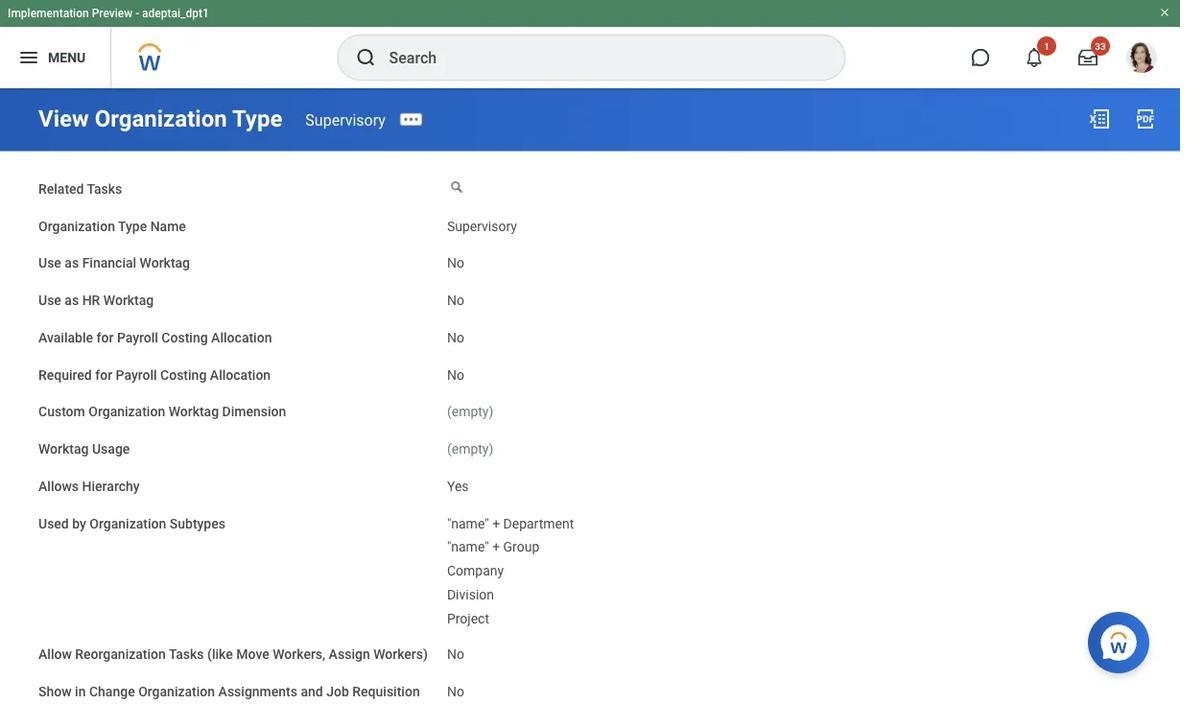 Task type: vqa. For each thing, say whether or not it's contained in the screenshot.
Step associated with Step
no



Task type: describe. For each thing, give the bounding box(es) containing it.
for for available
[[96, 330, 114, 345]]

allocation for available for payroll costing allocation
[[211, 330, 272, 345]]

worktag down required for payroll costing allocation
[[169, 404, 219, 420]]

in
[[75, 684, 86, 700]]

usage
[[92, 441, 130, 457]]

Search Workday  search field
[[389, 36, 805, 79]]

"name" for "name" + group
[[447, 539, 489, 555]]

menu button
[[0, 27, 111, 88]]

assignments
[[218, 684, 297, 700]]

justify image
[[17, 46, 40, 69]]

payroll for available
[[117, 330, 158, 345]]

menu banner
[[0, 0, 1180, 88]]

change
[[89, 684, 135, 700]]

allocation for required for payroll costing allocation
[[210, 367, 271, 383]]

available for payroll costing allocation element
[[447, 318, 464, 347]]

33 button
[[1067, 36, 1110, 79]]

supervisory for organization type name element
[[447, 218, 517, 234]]

0 vertical spatial tasks
[[87, 181, 122, 197]]

hr
[[82, 292, 100, 308]]

allows hierarchy element
[[447, 467, 469, 495]]

organization type name
[[38, 218, 186, 234]]

no for use as financial worktag
[[447, 255, 464, 271]]

job
[[326, 684, 349, 700]]

use as hr worktag element
[[447, 281, 464, 309]]

project
[[447, 611, 489, 626]]

items selected list
[[447, 512, 605, 628]]

no for required for payroll costing allocation
[[447, 367, 464, 383]]

"name" + department
[[447, 516, 574, 531]]

use as financial worktag
[[38, 255, 190, 271]]

related
[[38, 181, 84, 197]]

available
[[38, 330, 93, 345]]

company element
[[447, 559, 504, 579]]

assign
[[329, 647, 370, 663]]

group
[[503, 539, 539, 555]]

use for use as hr worktag
[[38, 292, 61, 308]]

1
[[1044, 40, 1050, 52]]

view organization type main content
[[0, 88, 1180, 704]]

organization type name element
[[447, 207, 517, 235]]

"name" + department element
[[447, 512, 574, 531]]

1 horizontal spatial type
[[232, 105, 282, 132]]

costing for required for payroll costing allocation
[[160, 367, 207, 383]]

requisition
[[352, 684, 420, 700]]

financial
[[82, 255, 136, 271]]

use as financial worktag element
[[447, 244, 464, 272]]

allows
[[38, 478, 79, 494]]

+ for department
[[492, 516, 500, 531]]

preview
[[92, 7, 133, 20]]

workers,
[[273, 647, 325, 663]]

worktag usage
[[38, 441, 130, 457]]

allows hierarchy
[[38, 478, 140, 494]]

worktag down name at the left top
[[140, 255, 190, 271]]

search image
[[355, 46, 378, 69]]

supervisory for supervisory link
[[305, 111, 386, 129]]

view organization type
[[38, 105, 282, 132]]



Task type: locate. For each thing, give the bounding box(es) containing it.
0 horizontal spatial tasks
[[87, 181, 122, 197]]

use
[[38, 255, 61, 271], [38, 292, 61, 308]]

yes
[[447, 478, 469, 494]]

close environment banner image
[[1159, 7, 1171, 18]]

1 + from the top
[[492, 516, 500, 531]]

0 vertical spatial type
[[232, 105, 282, 132]]

(empty) for custom organization worktag dimension
[[447, 404, 493, 420]]

inbox large image
[[1078, 48, 1098, 67]]

0 horizontal spatial type
[[118, 218, 147, 234]]

2 no from the top
[[447, 292, 464, 308]]

available for payroll costing allocation
[[38, 330, 272, 345]]

0 vertical spatial use
[[38, 255, 61, 271]]

no up available for payroll costing allocation element
[[447, 292, 464, 308]]

0 vertical spatial "name"
[[447, 516, 489, 531]]

+
[[492, 516, 500, 531], [492, 539, 500, 555]]

1 vertical spatial tasks
[[169, 647, 204, 663]]

1 use from the top
[[38, 255, 61, 271]]

1 horizontal spatial supervisory
[[447, 218, 517, 234]]

"name" + group element
[[447, 535, 539, 555]]

2 + from the top
[[492, 539, 500, 555]]

as
[[65, 255, 79, 271], [65, 292, 79, 308]]

for for required
[[95, 367, 112, 383]]

(like
[[207, 647, 233, 663]]

1 no from the top
[[447, 255, 464, 271]]

implementation preview -   adeptai_dpt1
[[8, 7, 209, 20]]

no down allow reorganization tasks (like move workers, assign workers) element
[[447, 684, 464, 700]]

1 vertical spatial type
[[118, 218, 147, 234]]

costing for available for payroll costing allocation
[[162, 330, 208, 345]]

use up available
[[38, 292, 61, 308]]

for right required at bottom left
[[95, 367, 112, 383]]

3 no from the top
[[447, 330, 464, 345]]

supervisory up "use as financial worktag" 'element'
[[447, 218, 517, 234]]

"name"
[[447, 516, 489, 531], [447, 539, 489, 555]]

"name" + group
[[447, 539, 539, 555]]

supervisory
[[305, 111, 386, 129], [447, 218, 517, 234]]

payroll for required
[[116, 367, 157, 383]]

use for use as financial worktag
[[38, 255, 61, 271]]

profile logan mcneil image
[[1126, 42, 1157, 77]]

(empty) for worktag usage
[[447, 441, 493, 457]]

use up use as hr worktag
[[38, 255, 61, 271]]

0 vertical spatial for
[[96, 330, 114, 345]]

1 vertical spatial (empty)
[[447, 441, 493, 457]]

for
[[96, 330, 114, 345], [95, 367, 112, 383]]

tasks
[[87, 181, 122, 197], [169, 647, 204, 663]]

2 (empty) from the top
[[447, 441, 493, 457]]

1 vertical spatial +
[[492, 539, 500, 555]]

+ left group at the left bottom of page
[[492, 539, 500, 555]]

notifications large image
[[1025, 48, 1044, 67]]

costing up required for payroll costing allocation
[[162, 330, 208, 345]]

0 vertical spatial +
[[492, 516, 500, 531]]

tasks up 'organization type name'
[[87, 181, 122, 197]]

type left supervisory link
[[232, 105, 282, 132]]

for down use as hr worktag
[[96, 330, 114, 345]]

adeptai_dpt1
[[142, 7, 209, 20]]

5 no from the top
[[447, 647, 464, 663]]

(empty) down required for payroll costing allocation element
[[447, 404, 493, 420]]

no for show in change organization assignments and job requisition
[[447, 684, 464, 700]]

0 horizontal spatial supervisory
[[305, 111, 386, 129]]

division element
[[447, 583, 494, 603]]

+ up "name" + group element
[[492, 516, 500, 531]]

and
[[301, 684, 323, 700]]

worktag right hr
[[103, 292, 154, 308]]

1 vertical spatial costing
[[160, 367, 207, 383]]

custom organization worktag dimension
[[38, 404, 286, 420]]

2 "name" from the top
[[447, 539, 489, 555]]

6 no from the top
[[447, 684, 464, 700]]

1 "name" from the top
[[447, 516, 489, 531]]

4 no from the top
[[447, 367, 464, 383]]

1 vertical spatial "name"
[[447, 539, 489, 555]]

"name" up company element
[[447, 539, 489, 555]]

no up use as hr worktag element
[[447, 255, 464, 271]]

implementation
[[8, 7, 89, 20]]

department
[[503, 516, 574, 531]]

1 horizontal spatial tasks
[[169, 647, 204, 663]]

payroll up required for payroll costing allocation
[[117, 330, 158, 345]]

1 vertical spatial as
[[65, 292, 79, 308]]

worktag down the 'custom'
[[38, 441, 89, 457]]

0 vertical spatial as
[[65, 255, 79, 271]]

2 as from the top
[[65, 292, 79, 308]]

costing up the custom organization worktag dimension
[[160, 367, 207, 383]]

1 button
[[1013, 36, 1056, 79]]

0 vertical spatial payroll
[[117, 330, 158, 345]]

project element
[[447, 607, 489, 626]]

allow
[[38, 647, 72, 663]]

no
[[447, 255, 464, 271], [447, 292, 464, 308], [447, 330, 464, 345], [447, 367, 464, 383], [447, 647, 464, 663], [447, 684, 464, 700]]

division
[[447, 587, 494, 603]]

allocation
[[211, 330, 272, 345], [210, 367, 271, 383]]

as for hr
[[65, 292, 79, 308]]

(empty) up "allows hierarchy" element
[[447, 441, 493, 457]]

show in change organization assignments and job requisition
[[38, 684, 420, 700]]

worktag
[[140, 255, 190, 271], [103, 292, 154, 308], [169, 404, 219, 420], [38, 441, 89, 457]]

required for payroll costing allocation element
[[447, 355, 464, 384]]

as for financial
[[65, 255, 79, 271]]

move
[[236, 647, 269, 663]]

payroll down available for payroll costing allocation
[[116, 367, 157, 383]]

allow reorganization tasks (like move workers, assign workers)
[[38, 647, 428, 663]]

required for payroll costing allocation
[[38, 367, 271, 383]]

1 vertical spatial use
[[38, 292, 61, 308]]

hierarchy
[[82, 478, 140, 494]]

0 vertical spatial allocation
[[211, 330, 272, 345]]

required
[[38, 367, 92, 383]]

1 vertical spatial allocation
[[210, 367, 271, 383]]

type
[[232, 105, 282, 132], [118, 218, 147, 234]]

show in change organization assignments and job requisition element
[[447, 672, 464, 701]]

+ for group
[[492, 539, 500, 555]]

supervisory link
[[305, 111, 386, 129]]

0 vertical spatial costing
[[162, 330, 208, 345]]

subtypes
[[170, 516, 225, 531]]

used
[[38, 516, 69, 531]]

"name" up "name" + group element
[[447, 516, 489, 531]]

no for allow reorganization tasks (like move workers, assign workers)
[[447, 647, 464, 663]]

1 vertical spatial supervisory
[[447, 218, 517, 234]]

1 vertical spatial payroll
[[116, 367, 157, 383]]

reorganization
[[75, 647, 166, 663]]

view printable version (pdf) image
[[1134, 107, 1157, 130]]

1 vertical spatial for
[[95, 367, 112, 383]]

no up required for payroll costing allocation element
[[447, 330, 464, 345]]

no for available for payroll costing allocation
[[447, 330, 464, 345]]

use as hr worktag
[[38, 292, 154, 308]]

view
[[38, 105, 89, 132]]

as left financial
[[65, 255, 79, 271]]

2 use from the top
[[38, 292, 61, 308]]

33
[[1095, 40, 1106, 52]]

company
[[447, 563, 504, 579]]

as left hr
[[65, 292, 79, 308]]

by
[[72, 516, 86, 531]]

tasks left (like
[[169, 647, 204, 663]]

type left name at the left top
[[118, 218, 147, 234]]

no down available for payroll costing allocation element
[[447, 367, 464, 383]]

(empty)
[[447, 404, 493, 420], [447, 441, 493, 457]]

related tasks
[[38, 181, 122, 197]]

no up show in change organization assignments and job requisition element
[[447, 647, 464, 663]]

no for use as hr worktag
[[447, 292, 464, 308]]

name
[[150, 218, 186, 234]]

used by organization subtypes
[[38, 516, 225, 531]]

export to excel image
[[1088, 107, 1111, 130]]

0 vertical spatial supervisory
[[305, 111, 386, 129]]

-
[[135, 7, 139, 20]]

1 as from the top
[[65, 255, 79, 271]]

1 (empty) from the top
[[447, 404, 493, 420]]

menu
[[48, 50, 86, 65]]

workers)
[[373, 647, 428, 663]]

supervisory down search image
[[305, 111, 386, 129]]

allow reorganization tasks (like move workers, assign workers) element
[[447, 635, 464, 664]]

"name" for "name" + department
[[447, 516, 489, 531]]

0 vertical spatial (empty)
[[447, 404, 493, 420]]

custom
[[38, 404, 85, 420]]

show
[[38, 684, 72, 700]]

costing
[[162, 330, 208, 345], [160, 367, 207, 383]]

payroll
[[117, 330, 158, 345], [116, 367, 157, 383]]

organization
[[95, 105, 227, 132], [38, 218, 115, 234], [88, 404, 165, 420], [90, 516, 166, 531], [138, 684, 215, 700]]

dimension
[[222, 404, 286, 420]]



